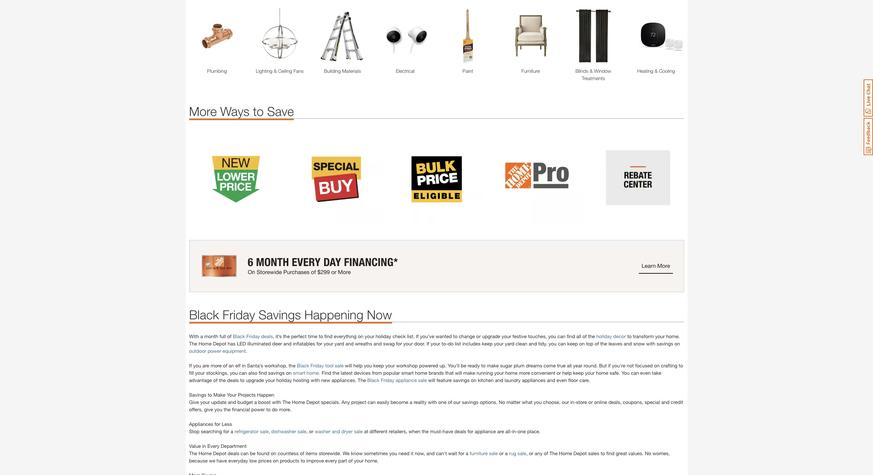 Task type: vqa. For each thing, say whether or not it's contained in the screenshot.


Task type: describe. For each thing, give the bounding box(es) containing it.
safe.
[[610, 370, 621, 376]]

, or any of the home depot sales to find great values. no worries, because we have everyday low prices on products to improve every part of your home.
[[189, 451, 670, 464]]

home inside savings to make your projects happen give your update and budget a boost with the home depot specials. any project can easily become a reality with one of our savings options. no matter what you choose, our in-store or online deals, coupons, special and credit offers, give you the financial power to do more.
[[292, 400, 305, 406]]

no inside savings to make your projects happen give your update and budget a boost with the home depot specials. any project can easily become a reality with one of our savings options. no matter what you choose, our in-store or online deals, coupons, special and credit offers, give you the financial power to do more.
[[499, 400, 505, 406]]

paint savings image
[[440, 8, 496, 64]]

the up the smart home
[[289, 363, 296, 369]]

items
[[306, 451, 318, 457]]

and down decor
[[624, 341, 632, 347]]

keep right includes
[[482, 341, 493, 347]]

dryer
[[342, 429, 353, 435]]

the right find
[[333, 370, 340, 376]]

to left save
[[253, 104, 264, 119]]

from
[[372, 370, 382, 376]]

1 horizontal spatial if
[[416, 334, 419, 340]]

coupons,
[[623, 400, 644, 406]]

2 yard from the left
[[505, 341, 515, 347]]

power inside savings to make your projects happen give your update and budget a boost with the home depot specials. any project can easily become a reality with one of our savings options. no matter what you choose, our in-store or online deals, coupons, special and credit offers, give you the financial power to do more.
[[251, 407, 265, 413]]

keep inside the . find the latest devices from popular smart home brands that will make running your home more convenient or help keep your home safe. you can even take advantage of the deals to upgrade your holiday hosting with new appliances. the
[[573, 370, 584, 376]]

fill
[[189, 370, 194, 376]]

of inside savings to make your projects happen give your update and budget a boost with the home depot specials. any project can easily become a reality with one of our savings options. no matter what you choose, our in-store or online deals, coupons, special and credit offers, give you the financial power to do more.
[[448, 400, 452, 406]]

of inside the . find the latest devices from popular smart home brands that will make running your home more convenient or help keep your home safe. you can even take advantage of the deals to upgrade your holiday hosting with new appliances. the
[[213, 378, 218, 384]]

1 home from the left
[[307, 370, 319, 376]]

3 home from the left
[[506, 370, 518, 376]]

1 horizontal spatial will
[[429, 378, 436, 384]]

wait
[[448, 451, 457, 457]]

or up includes
[[477, 334, 481, 340]]

online
[[595, 400, 608, 406]]

your up 'wreaths'
[[365, 334, 375, 340]]

values.
[[629, 451, 644, 457]]

of right full
[[227, 334, 232, 340]]

bulk price image
[[390, 133, 484, 226]]

and down the 'your'
[[228, 400, 236, 406]]

depot inside savings to make your projects happen give your update and budget a boost with the home depot specials. any project can easily become a reality with one of our savings options. no matter what you choose, our in-store or online deals, coupons, special and credit offers, give you the financial power to do more.
[[307, 400, 320, 406]]

on up take
[[654, 363, 660, 369]]

1 our from the left
[[454, 400, 461, 406]]

the inside , or any of the home depot sales to find great values. no worries, because we have everyday low prices on products to improve every part of your home.
[[550, 451, 558, 457]]

santa's
[[247, 363, 263, 369]]

of right any
[[544, 451, 549, 457]]

the down "value"
[[189, 451, 197, 457]]

black up the smart home
[[297, 363, 309, 369]]

. inside the to transform your home. the home depot has led illuminated deer and inflatables for your yard and wreaths and swag for your door. if your to-do list includes keep your yard clean and tidy, you can keep on top of the leaves and snow with savings on outdoor power equipment .
[[246, 348, 247, 354]]

your right transform
[[656, 334, 665, 340]]

plumbing image
[[189, 8, 245, 64]]

less
[[222, 422, 232, 428]]

depot inside the to transform your home. the home depot has led illuminated deer and inflatables for your yard and wreaths and swag for your door. if your to-do list includes keep your yard clean and tidy, you can keep on top of the leaves and snow with savings on outdoor power equipment .
[[213, 341, 226, 347]]

deals down department
[[228, 451, 239, 457]]

the right it's
[[283, 334, 290, 340]]

your left clean
[[494, 341, 504, 347]]

store
[[576, 400, 587, 406]]

black up month
[[189, 308, 219, 323]]

on left kitchen
[[471, 378, 477, 384]]

touches,
[[528, 334, 547, 340]]

kitchen
[[478, 378, 494, 384]]

now
[[367, 308, 392, 323]]

led
[[237, 341, 246, 347]]

friday down popular at the bottom of the page
[[381, 378, 395, 384]]

matter
[[507, 400, 521, 406]]

full
[[220, 334, 226, 340]]

you'll
[[448, 363, 460, 369]]

or inside , or any of the home depot sales to find great values. no worries, because we have everyday low prices on products to improve every part of your home.
[[529, 451, 534, 457]]

your down with a month full of black friday deals , it's the perfect time to find everything on your holiday check list. if you've wanted to change or upgrade your festive touches, you can find all of the holiday decor
[[404, 341, 413, 347]]

become
[[391, 400, 409, 406]]

on left top
[[580, 341, 585, 347]]

appliances
[[189, 422, 213, 428]]

a left "reality"
[[410, 400, 413, 406]]

your up tool
[[324, 341, 333, 347]]

can right touches,
[[558, 334, 566, 340]]

give
[[189, 400, 199, 406]]

round.
[[584, 363, 598, 369]]

on down workshop,
[[286, 370, 292, 376]]

feature
[[437, 378, 452, 384]]

heating
[[638, 68, 654, 74]]

0 vertical spatial are
[[203, 363, 209, 369]]

and right now,
[[427, 451, 435, 457]]

will inside will help you keep your workshop powered up. you'll be ready to make sugar plum dreams come true all year round. but if you're not focused on crafting to fill your stockings, you can also find savings on
[[345, 363, 352, 369]]

be inside will help you keep your workshop powered up. you'll be ready to make sugar plum dreams come true all year round. but if you're not focused on crafting to fill your stockings, you can also find savings on
[[461, 363, 467, 369]]

your down round.
[[585, 370, 595, 376]]

and down everything
[[346, 341, 354, 347]]

& for heating
[[655, 68, 658, 74]]

power inside the to transform your home. the home depot has led illuminated deer and inflatables for your yard and wreaths and swag for your door. if your to-do list includes keep your yard clean and tidy, you can keep on top of the leaves and snow with savings on outdoor power equipment .
[[208, 348, 221, 354]]

to down the boost
[[266, 407, 271, 413]]

offers,
[[189, 407, 203, 413]]

the inside the to transform your home. the home depot has led illuminated deer and inflatables for your yard and wreaths and swag for your door. if your to-do list includes keep your yard clean and tidy, you can keep on top of the leaves and snow with savings on outdoor power equipment .
[[189, 341, 197, 347]]

building materials
[[324, 68, 361, 74]]

give
[[204, 407, 213, 413]]

snow
[[634, 341, 645, 347]]

of inside the to transform your home. the home depot has led illuminated deer and inflatables for your yard and wreaths and swag for your door. if your to-do list includes keep your yard clean and tidy, you can keep on top of the leaves and snow with savings on outdoor power equipment .
[[595, 341, 599, 347]]

the inside appliances for less stop searching for a refrigerator sale , dishwasher sale , or washer and dryer sale at different retailers, when the must-have deals for appliance are all-in-one place.
[[422, 429, 429, 435]]

includes
[[463, 341, 481, 347]]

on right found
[[271, 451, 276, 457]]

paint link
[[440, 67, 496, 75]]

2 home from the left
[[415, 370, 428, 376]]

projects
[[238, 392, 256, 398]]

running
[[477, 370, 493, 376]]

no inside , or any of the home depot sales to find great values. no worries, because we have everyday low prices on products to improve every part of your home.
[[645, 451, 652, 457]]

all inside will help you keep your workshop powered up. you'll be ready to make sugar plum dreams come true all year round. but if you're not focused on crafting to fill your stockings, you can also find savings on
[[567, 363, 572, 369]]

fans
[[294, 68, 304, 74]]

sale right tool
[[335, 363, 344, 369]]

rug
[[509, 451, 516, 457]]

your down if you are more of an elf in santa's workshop, the black friday tool sale
[[266, 378, 275, 384]]

sale down powered
[[418, 378, 427, 384]]

and right deer
[[284, 341, 292, 347]]

with up more.
[[272, 400, 281, 406]]

for left less on the bottom
[[215, 422, 221, 428]]

can inside will help you keep your workshop powered up. you'll be ready to make sugar plum dreams come true all year round. but if you're not focused on crafting to fill your stockings, you can also find savings on
[[239, 370, 247, 376]]

a left rug
[[505, 451, 508, 457]]

need
[[399, 451, 410, 457]]

more inside the . find the latest devices from popular smart home brands that will make running your home more convenient or help keep your home safe. you can even take advantage of the deals to upgrade your holiday hosting with new appliances. the
[[519, 370, 530, 376]]

special buy image
[[290, 133, 383, 226]]

or inside the . find the latest devices from popular smart home brands that will make running your home more convenient or help keep your home safe. you can even take advantage of the deals to upgrade your holiday hosting with new appliances. the
[[557, 370, 561, 376]]

cooling
[[659, 68, 675, 74]]

on up crafting
[[675, 341, 681, 347]]

to right time
[[319, 334, 323, 340]]

building material savings image
[[315, 8, 371, 64]]

and down "convenient"
[[547, 378, 556, 384]]

heating & cooling
[[638, 68, 675, 74]]

of left an
[[223, 363, 227, 369]]

prices
[[259, 458, 272, 464]]

friday up illuminated
[[247, 334, 260, 340]]

the home depot deals can be found on countless of items storewide. we know sometimes you need it now, and can't wait for a furniture sale or a rug sale
[[189, 451, 527, 457]]

lighting image
[[252, 8, 308, 64]]

time
[[308, 334, 318, 340]]

sale left at on the left bottom of the page
[[354, 429, 363, 435]]

lighting & ceiling fans link
[[252, 67, 308, 75]]

your
[[227, 392, 237, 398]]

to left improve
[[301, 458, 305, 464]]

smart inside the . find the latest devices from popular smart home brands that will make running your home more convenient or help keep your home safe. you can even take advantage of the deals to upgrade your holiday hosting with new appliances. the
[[402, 370, 414, 376]]

help inside the . find the latest devices from popular smart home brands that will make running your home more convenient or help keep your home safe. you can even take advantage of the deals to upgrade your holiday hosting with new appliances. the
[[563, 370, 572, 376]]

black friday tool sale link
[[297, 363, 344, 369]]

black friday appliance sale link
[[368, 378, 427, 384]]

deals up illuminated
[[261, 334, 273, 340]]

with right "reality"
[[428, 400, 437, 406]]

your up popular at the bottom of the page
[[386, 363, 395, 369]]

you're
[[612, 363, 626, 369]]

clean
[[516, 341, 528, 347]]

credit
[[671, 400, 684, 406]]

more.
[[279, 407, 292, 413]]

you
[[622, 370, 630, 376]]

keep inside will help you keep your workshop powered up. you'll be ready to make sugar plum dreams come true all year round. but if you're not focused on crafting to fill your stockings, you can also find savings on
[[373, 363, 384, 369]]

2 our from the left
[[562, 400, 569, 406]]

electrical link
[[378, 67, 433, 75]]

you up fill
[[193, 363, 201, 369]]

financial
[[232, 407, 250, 413]]

appliances.
[[332, 378, 357, 384]]

1 smart from the left
[[293, 370, 306, 376]]

a right with
[[200, 334, 203, 340]]

for down less on the bottom
[[223, 429, 229, 435]]

savings inside savings to make your projects happen give your update and budget a boost with the home depot specials. any project can easily become a reality with one of our savings options. no matter what you choose, our in-store or online deals, coupons, special and credit offers, give you the financial power to do more.
[[462, 400, 479, 406]]

transform
[[633, 334, 654, 340]]

make
[[214, 392, 226, 398]]

come
[[544, 363, 556, 369]]

treatments
[[582, 75, 605, 81]]

friday up black friday deals link
[[223, 308, 255, 323]]

up.
[[440, 363, 447, 369]]

you right what
[[534, 400, 542, 406]]

worries,
[[653, 451, 670, 457]]

the inside savings to make your projects happen give your update and budget a boost with the home depot specials. any project can easily become a reality with one of our savings options. no matter what you choose, our in-store or online deals, coupons, special and credit offers, give you the financial power to do more.
[[283, 400, 291, 406]]

crafting
[[661, 363, 678, 369]]

of up top
[[583, 334, 587, 340]]

and inside appliances for less stop searching for a refrigerator sale , dishwasher sale , or washer and dryer sale at different retailers, when the must-have deals for appliance are all-in-one place.
[[332, 429, 340, 435]]

black down from
[[368, 378, 380, 384]]

depot down value in every department
[[213, 451, 226, 457]]

or inside savings to make your projects happen give your update and budget a boost with the home depot specials. any project can easily become a reality with one of our savings options. no matter what you choose, our in-store or online deals, coupons, special and credit offers, give you the financial power to do more.
[[589, 400, 593, 406]]

you left need
[[390, 451, 397, 457]]

ways
[[220, 104, 250, 119]]

illuminated
[[247, 341, 271, 347]]

0 horizontal spatial even
[[557, 378, 567, 384]]

list.
[[407, 334, 415, 340]]

workshop
[[396, 363, 418, 369]]

you up devices
[[364, 363, 372, 369]]

depot inside , or any of the home depot sales to find great values. no worries, because we have everyday low prices on products to improve every part of your home.
[[574, 451, 587, 457]]

your down sugar
[[495, 370, 504, 376]]

in- inside savings to make your projects happen give your update and budget a boost with the home depot specials. any project can easily become a reality with one of our savings options. no matter what you choose, our in-store or online deals, coupons, special and credit offers, give you the financial power to do more.
[[571, 400, 576, 406]]

, left it's
[[273, 334, 274, 340]]

savings to make your projects happen give your update and budget a boost with the home depot specials. any project can easily become a reality with one of our savings options. no matter what you choose, our in-store or online deals, coupons, special and credit offers, give you the financial power to do more.
[[189, 392, 684, 413]]

home. inside , or any of the home depot sales to find great values. no worries, because we have everyday low prices on products to improve every part of your home.
[[365, 458, 379, 464]]

update
[[211, 400, 227, 406]]

for up furniture
[[468, 429, 474, 435]]

of right part
[[349, 458, 353, 464]]

black friday deals link
[[233, 334, 273, 340]]

to up list
[[453, 334, 458, 340]]

savings down that
[[453, 378, 470, 384]]

everyday
[[229, 458, 248, 464]]

powered
[[419, 363, 438, 369]]

find inside will help you keep your workshop powered up. you'll be ready to make sugar plum dreams come true all year round. but if you're not focused on crafting to fill your stockings, you can also find savings on
[[259, 370, 267, 376]]

blinds & window treatments
[[576, 68, 612, 81]]

reality
[[414, 400, 427, 406]]

1 horizontal spatial all
[[577, 334, 582, 340]]

on inside , or any of the home depot sales to find great values. no worries, because we have everyday low prices on products to improve every part of your home.
[[273, 458, 279, 464]]

do inside savings to make your projects happen give your update and budget a boost with the home depot specials. any project can easily become a reality with one of our savings options. no matter what you choose, our in-store or online deals, coupons, special and credit offers, give you the financial power to do more.
[[272, 407, 278, 413]]

washer
[[315, 429, 331, 435]]

dreams
[[526, 363, 543, 369]]

upgrade inside the . find the latest devices from popular smart home brands that will make running your home more convenient or help keep your home safe. you can even take advantage of the deals to upgrade your holiday hosting with new appliances. the
[[246, 378, 264, 384]]

to inside the . find the latest devices from popular smart home brands that will make running your home more convenient or help keep your home safe. you can even take advantage of the deals to upgrade your holiday hosting with new appliances. the
[[240, 378, 245, 384]]

sale right dishwasher
[[298, 429, 306, 435]]

savings inside savings to make your projects happen give your update and budget a boost with the home depot specials. any project can easily become a reality with one of our savings options. no matter what you choose, our in-store or online deals, coupons, special and credit offers, give you the financial power to do more.
[[189, 392, 206, 398]]

swag
[[383, 341, 395, 347]]

appliance inside appliances for less stop searching for a refrigerator sale , dishwasher sale , or washer and dryer sale at different retailers, when the must-have deals for appliance are all-in-one place.
[[475, 429, 496, 435]]

2 horizontal spatial holiday
[[597, 334, 612, 340]]

sale right refrigerator
[[260, 429, 269, 435]]

refrigerator sale link
[[235, 429, 269, 435]]

at
[[364, 429, 369, 435]]

you down an
[[230, 370, 238, 376]]

inflatables
[[293, 341, 315, 347]]

that
[[446, 370, 454, 376]]

and left the credit
[[662, 400, 670, 406]]

to left make
[[208, 392, 212, 398]]

for down time
[[317, 341, 323, 347]]

department
[[221, 444, 247, 450]]

brands
[[429, 370, 444, 376]]

home up 'because'
[[199, 451, 212, 457]]

for right wait
[[459, 451, 465, 457]]

electrical savings image
[[378, 8, 433, 64]]

on up 'wreaths'
[[358, 334, 364, 340]]

& for lighting
[[274, 68, 277, 74]]

with inside the to transform your home. the home depot has led illuminated deer and inflatables for your yard and wreaths and swag for your door. if your to-do list includes keep your yard clean and tidy, you can keep on top of the leaves and snow with savings on outdoor power equipment .
[[647, 341, 656, 347]]

for down 'check'
[[396, 341, 402, 347]]

your left festive
[[502, 334, 512, 340]]

smart home
[[293, 370, 319, 376]]

can inside savings to make your projects happen give your update and budget a boost with the home depot specials. any project can easily become a reality with one of our savings options. no matter what you choose, our in-store or online deals, coupons, special and credit offers, give you the financial power to do more.
[[368, 400, 376, 406]]

1 yard from the left
[[335, 341, 344, 347]]

popular
[[384, 370, 400, 376]]

sale right rug
[[518, 451, 527, 457]]

advantage
[[189, 378, 212, 384]]

building materials link
[[315, 67, 371, 75]]



Task type: locate. For each thing, give the bounding box(es) containing it.
1 vertical spatial are
[[498, 429, 504, 435]]

you right touches,
[[549, 334, 557, 340]]

to inside the to transform your home. the home depot has led illuminated deer and inflatables for your yard and wreaths and swag for your door. if your to-do list includes keep your yard clean and tidy, you can keep on top of the leaves and snow with savings on outdoor power equipment .
[[628, 334, 632, 340]]

0 horizontal spatial be
[[250, 451, 256, 457]]

1 vertical spatial make
[[464, 370, 476, 376]]

0 horizontal spatial savings
[[189, 392, 206, 398]]

stockings,
[[206, 370, 229, 376]]

your down the home depot deals can be found on countless of items storewide. we know sometimes you need it now, and can't wait for a furniture sale or a rug sale
[[354, 458, 364, 464]]

in- left place.
[[512, 429, 518, 435]]

countless
[[278, 451, 299, 457]]

any
[[535, 451, 543, 457]]

with inside the . find the latest devices from popular smart home brands that will make running your home more convenient or help keep your home safe. you can even take advantage of the deals to upgrade your holiday hosting with new appliances. the
[[311, 378, 320, 384]]

1 vertical spatial more
[[519, 370, 530, 376]]

0 vertical spatial have
[[443, 429, 453, 435]]

. left find
[[319, 370, 321, 376]]

options.
[[480, 400, 498, 406]]

4 home from the left
[[596, 370, 609, 376]]

. down led
[[246, 348, 247, 354]]

also
[[249, 370, 257, 376]]

the inside savings to make your projects happen give your update and budget a boost with the home depot specials. any project can easily become a reality with one of our savings options. no matter what you choose, our in-store or online deals, coupons, special and credit offers, give you the financial power to do more.
[[224, 407, 231, 413]]

all
[[577, 334, 582, 340], [567, 363, 572, 369]]

holiday inside the . find the latest devices from popular smart home brands that will make running your home more convenient or help keep your home safe. you can even take advantage of the deals to upgrade your holiday hosting with new appliances. the
[[276, 378, 292, 384]]

can up everyday
[[241, 451, 249, 457]]

2 smart from the left
[[402, 370, 414, 376]]

if inside the to transform your home. the home depot has led illuminated deer and inflatables for your yard and wreaths and swag for your door. if your to-do list includes keep your yard clean and tidy, you can keep on top of the leaves and snow with savings on outdoor power equipment .
[[427, 341, 430, 347]]

or left any
[[529, 451, 534, 457]]

latest
[[341, 370, 353, 376]]

1 vertical spatial in
[[202, 444, 206, 450]]

take
[[652, 370, 662, 376]]

more
[[189, 104, 217, 119]]

1 horizontal spatial home.
[[667, 334, 680, 340]]

1 vertical spatial if
[[427, 341, 430, 347]]

and
[[284, 341, 292, 347], [346, 341, 354, 347], [374, 341, 382, 347], [529, 341, 537, 347], [624, 341, 632, 347], [495, 378, 504, 384], [547, 378, 556, 384], [228, 400, 236, 406], [662, 400, 670, 406], [332, 429, 340, 435], [427, 451, 435, 457]]

0 vertical spatial even
[[641, 370, 651, 376]]

savings
[[657, 341, 674, 347], [268, 370, 285, 376], [453, 378, 470, 384], [462, 400, 479, 406]]

hosting
[[293, 378, 310, 384]]

home. up crafting
[[667, 334, 680, 340]]

friday up find
[[311, 363, 324, 369]]

and right kitchen
[[495, 378, 504, 384]]

1 vertical spatial upgrade
[[246, 378, 264, 384]]

2 vertical spatial will
[[429, 378, 436, 384]]

can inside the to transform your home. the home depot has led illuminated deer and inflatables for your yard and wreaths and swag for your door. if your to-do list includes keep your yard clean and tidy, you can keep on top of the leaves and snow with savings on outdoor power equipment .
[[558, 341, 566, 347]]

will help you keep your workshop powered up. you'll be ready to make sugar plum dreams come true all year round. but if you're not focused on crafting to fill your stockings, you can also find savings on
[[189, 363, 684, 376]]

1 vertical spatial do
[[272, 407, 278, 413]]

1 horizontal spatial .
[[319, 370, 321, 376]]

1 horizontal spatial one
[[518, 429, 526, 435]]

0 horizontal spatial smart
[[293, 370, 306, 376]]

furniture savings image
[[503, 8, 559, 64]]

0 vertical spatial be
[[461, 363, 467, 369]]

upgrade right "change"
[[482, 334, 501, 340]]

2 vertical spatial if
[[189, 363, 192, 369]]

in- inside appliances for less stop searching for a refrigerator sale , dishwasher sale , or washer and dryer sale at different retailers, when the must-have deals for appliance are all-in-one place.
[[512, 429, 518, 435]]

deals
[[261, 334, 273, 340], [227, 378, 239, 384], [455, 429, 466, 435], [228, 451, 239, 457]]

keep up from
[[373, 363, 384, 369]]

furniture sale link
[[470, 451, 498, 457]]

appliance up 'furniture sale' link
[[475, 429, 496, 435]]

searching
[[201, 429, 222, 435]]

of right top
[[595, 341, 599, 347]]

keep down the year
[[573, 370, 584, 376]]

new
[[321, 378, 330, 384]]

save
[[267, 104, 294, 119]]

1 horizontal spatial in-
[[571, 400, 576, 406]]

are left all- on the right bottom of the page
[[498, 429, 504, 435]]

top
[[586, 341, 594, 347]]

appliances for less stop searching for a refrigerator sale , dishwasher sale , or washer and dryer sale at different retailers, when the must-have deals for appliance are all-in-one place.
[[189, 422, 542, 435]]

savings inside will help you keep your workshop powered up. you'll be ready to make sugar plum dreams come true all year round. but if you're not focused on crafting to fill your stockings, you can also find savings on
[[268, 370, 285, 376]]

make for sugar
[[487, 363, 499, 369]]

1 horizontal spatial smart
[[402, 370, 414, 376]]

2 horizontal spatial will
[[455, 370, 462, 376]]

your left to-
[[431, 341, 441, 347]]

can't
[[436, 451, 447, 457]]

1 vertical spatial no
[[645, 451, 652, 457]]

savings
[[259, 308, 301, 323], [189, 392, 206, 398]]

in- right choose,
[[571, 400, 576, 406]]

know
[[351, 451, 363, 457]]

0 vertical spatial in-
[[571, 400, 576, 406]]

0 horizontal spatial one
[[439, 400, 447, 406]]

black up led
[[233, 334, 245, 340]]

to
[[253, 104, 264, 119], [319, 334, 323, 340], [453, 334, 458, 340], [628, 334, 632, 340], [481, 363, 486, 369], [679, 363, 684, 369], [240, 378, 245, 384], [208, 392, 212, 398], [266, 407, 271, 413], [601, 451, 605, 457], [301, 458, 305, 464]]

the up top
[[588, 334, 595, 340]]

0 vertical spatial in
[[242, 363, 246, 369]]

you inside the to transform your home. the home depot has led illuminated deer and inflatables for your yard and wreaths and swag for your door. if your to-do list includes keep your yard clean and tidy, you can keep on top of the leaves and snow with savings on outdoor power equipment .
[[549, 341, 557, 347]]

1 vertical spatial appliance
[[475, 429, 496, 435]]

0 horizontal spatial our
[[454, 400, 461, 406]]

will down you'll
[[455, 370, 462, 376]]

0 horizontal spatial help
[[354, 363, 363, 369]]

1 horizontal spatial yard
[[505, 341, 515, 347]]

can right tidy,
[[558, 341, 566, 347]]

with down transform
[[647, 341, 656, 347]]

0 horizontal spatial if
[[189, 363, 192, 369]]

with left new in the left of the page
[[311, 378, 320, 384]]

0 vertical spatial upgrade
[[482, 334, 501, 340]]

have up wait
[[443, 429, 453, 435]]

home
[[199, 341, 212, 347], [292, 400, 305, 406], [199, 451, 212, 457], [559, 451, 572, 457]]

savings left options.
[[462, 400, 479, 406]]

0 vertical spatial if
[[416, 334, 419, 340]]

part
[[339, 458, 347, 464]]

find
[[322, 370, 331, 376]]

home inside , or any of the home depot sales to find great values. no worries, because we have everyday low prices on products to improve every part of your home.
[[559, 451, 572, 457]]

1 vertical spatial savings
[[189, 392, 206, 398]]

help inside will help you keep your workshop powered up. you'll be ready to make sugar plum dreams come true all year round. but if you're not focused on crafting to fill your stockings, you can also find savings on
[[354, 363, 363, 369]]

0 vertical spatial home.
[[667, 334, 680, 340]]

0 horizontal spatial home.
[[365, 458, 379, 464]]

appliance
[[396, 378, 417, 384], [475, 429, 496, 435]]

0 horizontal spatial will
[[345, 363, 352, 369]]

0 horizontal spatial have
[[217, 458, 227, 464]]

0 horizontal spatial no
[[499, 400, 505, 406]]

blinds & window treatment savings image
[[566, 8, 622, 64]]

home
[[307, 370, 319, 376], [415, 370, 428, 376], [506, 370, 518, 376], [596, 370, 609, 376]]

sometimes
[[364, 451, 388, 457]]

holiday
[[376, 334, 392, 340], [597, 334, 612, 340], [276, 378, 292, 384]]

2 & from the left
[[590, 68, 593, 74]]

your inside savings to make your projects happen give your update and budget a boost with the home depot specials. any project can easily become a reality with one of our savings options. no matter what you choose, our in-store or online deals, coupons, special and credit offers, give you the financial power to do more.
[[200, 400, 210, 406]]

1 horizontal spatial in
[[242, 363, 246, 369]]

laundry
[[505, 378, 521, 384]]

smart home link
[[293, 370, 319, 376]]

lighting & ceiling fans
[[256, 68, 304, 74]]

rebate center image
[[591, 133, 684, 226]]

a
[[200, 334, 203, 340], [254, 400, 257, 406], [410, 400, 413, 406], [231, 429, 233, 435], [466, 451, 469, 457], [505, 451, 508, 457]]

home down black friday tool sale 'link'
[[307, 370, 319, 376]]

1 vertical spatial one
[[518, 429, 526, 435]]

to transform your home. the home depot has led illuminated deer and inflatables for your yard and wreaths and swag for your door. if your to-do list includes keep your yard clean and tidy, you can keep on top of the leaves and snow with savings on outdoor power equipment .
[[189, 334, 681, 354]]

0 horizontal spatial make
[[464, 370, 476, 376]]

to up running
[[481, 363, 486, 369]]

the inside the . find the latest devices from popular smart home brands that will make running your home more convenient or help keep your home safe. you can even take advantage of the deals to upgrade your holiday hosting with new appliances. the
[[358, 378, 366, 384]]

check
[[393, 334, 406, 340]]

0 vertical spatial make
[[487, 363, 499, 369]]

0 vertical spatial appliance
[[396, 378, 417, 384]]

0 vertical spatial all
[[577, 334, 582, 340]]

savings inside the to transform your home. the home depot has led illuminated deer and inflatables for your yard and wreaths and swag for your door. if your to-do list includes keep your yard clean and tidy, you can keep on top of the leaves and snow with savings on outdoor power equipment .
[[657, 341, 674, 347]]

0 vertical spatial more
[[211, 363, 222, 369]]

1 horizontal spatial even
[[641, 370, 651, 376]]

improve
[[307, 458, 324, 464]]

one inside appliances for less stop searching for a refrigerator sale , dishwasher sale , or washer and dryer sale at different retailers, when the must-have deals for appliance are all-in-one place.
[[518, 429, 526, 435]]

the down 'stockings,' at the left bottom
[[219, 378, 226, 384]]

even inside the . find the latest devices from popular smart home brands that will make running your home more convenient or help keep your home safe. you can even take advantage of the deals to upgrade your holiday hosting with new appliances. the
[[641, 370, 651, 376]]

yard down everything
[[335, 341, 344, 347]]

0 horizontal spatial holiday
[[276, 378, 292, 384]]

0 vertical spatial no
[[499, 400, 505, 406]]

but
[[600, 363, 607, 369]]

a left the boost
[[254, 400, 257, 406]]

& for blinds
[[590, 68, 593, 74]]

live chat image
[[864, 80, 874, 117]]

the
[[189, 341, 197, 347], [358, 378, 366, 384], [283, 400, 291, 406], [189, 451, 197, 457], [550, 451, 558, 457]]

home. inside the to transform your home. the home depot has led illuminated deer and inflatables for your yard and wreaths and swag for your door. if your to-do list includes keep your yard clean and tidy, you can keep on top of the leaves and snow with savings on outdoor power equipment .
[[667, 334, 680, 340]]

home down powered
[[415, 370, 428, 376]]

plumbing
[[207, 68, 227, 74]]

and left swag
[[374, 341, 382, 347]]

in right elf
[[242, 363, 246, 369]]

1 horizontal spatial no
[[645, 451, 652, 457]]

can left 'easily'
[[368, 400, 376, 406]]

0 horizontal spatial &
[[274, 68, 277, 74]]

your inside , or any of the home depot sales to find great values. no worries, because we have everyday low prices on products to improve every part of your home.
[[354, 458, 364, 464]]

0 vertical spatial power
[[208, 348, 221, 354]]

if up fill
[[189, 363, 192, 369]]

0 vertical spatial one
[[439, 400, 447, 406]]

, left washer
[[306, 429, 308, 435]]

0 vertical spatial will
[[345, 363, 352, 369]]

can
[[558, 334, 566, 340], [558, 341, 566, 347], [239, 370, 247, 376], [631, 370, 639, 376], [368, 400, 376, 406], [241, 451, 249, 457]]

help down true in the bottom of the page
[[563, 370, 572, 376]]

can inside the . find the latest devices from popular smart home brands that will make running your home more convenient or help keep your home safe. you can even take advantage of the deals to upgrade your holiday hosting with new appliances. the
[[631, 370, 639, 376]]

0 horizontal spatial yard
[[335, 341, 344, 347]]

tool
[[325, 363, 334, 369]]

0 horizontal spatial appliance
[[396, 378, 417, 384]]

have inside appliances for less stop searching for a refrigerator sale , dishwasher sale , or washer and dryer sale at different retailers, when the must-have deals for appliance are all-in-one place.
[[443, 429, 453, 435]]

1 vertical spatial even
[[557, 378, 567, 384]]

you down update
[[215, 407, 222, 413]]

heating & cooling link
[[629, 67, 684, 75]]

2 horizontal spatial &
[[655, 68, 658, 74]]

holiday down workshop,
[[276, 378, 292, 384]]

. inside the . find the latest devices from popular smart home brands that will make running your home more convenient or help keep your home safe. you can even take advantage of the deals to upgrade your holiday hosting with new appliances. the
[[319, 370, 321, 376]]

to-
[[442, 341, 448, 347]]

6 month every day financing* on storewide purchases of $299 or more. learn more image
[[189, 240, 684, 293]]

, left any
[[527, 451, 528, 457]]

new lower price image
[[189, 133, 283, 226]]

deals up wait
[[455, 429, 466, 435]]

every
[[325, 458, 337, 464]]

plumbing link
[[189, 67, 245, 75]]

are up 'stockings,' at the left bottom
[[203, 363, 209, 369]]

festive
[[513, 334, 527, 340]]

find inside , or any of the home depot sales to find great values. no worries, because we have everyday low prices on products to improve every part of your home.
[[607, 451, 615, 457]]

make inside the . find the latest devices from popular smart home brands that will make running your home more convenient or help keep your home safe. you can even take advantage of the deals to upgrade your holiday hosting with new appliances. the
[[464, 370, 476, 376]]

it's
[[276, 334, 282, 340]]

one down feature
[[439, 400, 447, 406]]

1 horizontal spatial do
[[448, 341, 454, 347]]

do left list
[[448, 341, 454, 347]]

help up devices
[[354, 363, 363, 369]]

1 horizontal spatial power
[[251, 407, 265, 413]]

friday
[[223, 308, 255, 323], [247, 334, 260, 340], [311, 363, 324, 369], [381, 378, 395, 384]]

not
[[627, 363, 634, 369]]

value in every department
[[189, 444, 248, 450]]

0 horizontal spatial power
[[208, 348, 221, 354]]

in
[[242, 363, 246, 369], [202, 444, 206, 450]]

ceiling
[[278, 68, 292, 74]]

0 vertical spatial do
[[448, 341, 454, 347]]

with a month full of black friday deals , it's the perfect time to find everything on your holiday check list. if you've wanted to change or upgrade your festive touches, you can find all of the holiday decor
[[189, 334, 626, 340]]

1 vertical spatial have
[[217, 458, 227, 464]]

home depot pro image
[[491, 133, 584, 226]]

depot left sales
[[574, 451, 587, 457]]

do inside the to transform your home. the home depot has led illuminated deer and inflatables for your yard and wreaths and swag for your door. if your to-do list includes keep your yard clean and tidy, you can keep on top of the leaves and snow with savings on outdoor power equipment .
[[448, 341, 454, 347]]

storewide.
[[319, 451, 342, 457]]

1 horizontal spatial holiday
[[376, 334, 392, 340]]

materials
[[342, 68, 361, 74]]

to right sales
[[601, 451, 605, 457]]

1 vertical spatial in-
[[512, 429, 518, 435]]

one inside savings to make your projects happen give your update and budget a boost with the home depot specials. any project can easily become a reality with one of our savings options. no matter what you choose, our in-store or online deals, coupons, special and credit offers, give you the financial power to do more.
[[439, 400, 447, 406]]

outdoor
[[189, 348, 206, 354]]

the inside the to transform your home. the home depot has led illuminated deer and inflatables for your yard and wreaths and swag for your door. if your to-do list includes keep your yard clean and tidy, you can keep on top of the leaves and snow with savings on outdoor power equipment .
[[601, 341, 608, 347]]

1 horizontal spatial have
[[443, 429, 453, 435]]

& inside blinds & window treatments
[[590, 68, 593, 74]]

one
[[439, 400, 447, 406], [518, 429, 526, 435]]

0 vertical spatial savings
[[259, 308, 301, 323]]

can down not
[[631, 370, 639, 376]]

0 horizontal spatial do
[[272, 407, 278, 413]]

0 horizontal spatial all
[[567, 363, 572, 369]]

even down focused
[[641, 370, 651, 376]]

1 vertical spatial be
[[250, 451, 256, 457]]

or right store
[[589, 400, 593, 406]]

, inside , or any of the home depot sales to find great values. no worries, because we have everyday low prices on products to improve every part of your home.
[[527, 451, 528, 457]]

the
[[283, 334, 290, 340], [588, 334, 595, 340], [601, 341, 608, 347], [289, 363, 296, 369], [333, 370, 340, 376], [219, 378, 226, 384], [224, 407, 231, 413], [422, 429, 429, 435]]

outdoor power equipment link
[[189, 348, 246, 354]]

make for running
[[464, 370, 476, 376]]

workshop,
[[265, 363, 288, 369]]

to right crafting
[[679, 363, 684, 369]]

3 & from the left
[[655, 68, 658, 74]]

find up the year
[[567, 334, 575, 340]]

no right values.
[[645, 451, 652, 457]]

when
[[409, 429, 421, 435]]

1 vertical spatial all
[[567, 363, 572, 369]]

list
[[455, 341, 461, 347]]

1 horizontal spatial help
[[563, 370, 572, 376]]

or inside appliances for less stop searching for a refrigerator sale , dishwasher sale , or washer and dryer sale at different retailers, when the must-have deals for appliance are all-in-one place.
[[309, 429, 314, 435]]

1 horizontal spatial savings
[[259, 308, 301, 323]]

1 vertical spatial home.
[[365, 458, 379, 464]]

0 vertical spatial .
[[246, 348, 247, 354]]

the down with
[[189, 341, 197, 347]]

deer
[[272, 341, 282, 347]]

, left dishwasher
[[269, 429, 270, 435]]

plum
[[514, 363, 525, 369]]

electrical
[[396, 68, 415, 74]]

1 vertical spatial will
[[455, 370, 462, 376]]

1 horizontal spatial &
[[590, 68, 593, 74]]

will inside the . find the latest devices from popular smart home brands that will make running your home more convenient or help keep your home safe. you can even take advantage of the deals to upgrade your holiday hosting with new appliances. the
[[455, 370, 462, 376]]

every
[[207, 444, 220, 450]]

in right "value"
[[202, 444, 206, 450]]

1 vertical spatial power
[[251, 407, 265, 413]]

1 horizontal spatial make
[[487, 363, 499, 369]]

2 horizontal spatial if
[[427, 341, 430, 347]]

floor
[[569, 378, 578, 384]]

0 horizontal spatial more
[[211, 363, 222, 369]]

home inside the to transform your home. the home depot has led illuminated deer and inflatables for your yard and wreaths and swag for your door. if your to-do list includes keep your yard clean and tidy, you can keep on top of the leaves and snow with savings on outdoor power equipment .
[[199, 341, 212, 347]]

a inside appliances for less stop searching for a refrigerator sale , dishwasher sale , or washer and dryer sale at different retailers, when the must-have deals for appliance are all-in-one place.
[[231, 429, 233, 435]]

no left matter
[[499, 400, 505, 406]]

window
[[594, 68, 612, 74]]

or left washer
[[309, 429, 314, 435]]

sale right furniture
[[489, 451, 498, 457]]

1 horizontal spatial more
[[519, 370, 530, 376]]

1 horizontal spatial upgrade
[[482, 334, 501, 340]]

0 horizontal spatial in-
[[512, 429, 518, 435]]

heating & cooling savings image
[[629, 8, 684, 64]]

if down you've
[[427, 341, 430, 347]]

deals,
[[609, 400, 622, 406]]

or left rug
[[500, 451, 504, 457]]

keep left top
[[568, 341, 578, 347]]

0 vertical spatial help
[[354, 363, 363, 369]]

and left dryer
[[332, 429, 340, 435]]

now,
[[415, 451, 425, 457]]

your up advantage on the bottom
[[195, 370, 205, 376]]

a left furniture
[[466, 451, 469, 457]]

find right time
[[325, 334, 333, 340]]

happening
[[305, 308, 364, 323]]

the down the holiday decor link
[[601, 341, 608, 347]]

make inside will help you keep your workshop powered up. you'll be ready to make sugar plum dreams come true all year round. but if you're not focused on crafting to fill your stockings, you can also find savings on
[[487, 363, 499, 369]]

are inside appliances for less stop searching for a refrigerator sale , dishwasher sale , or washer and dryer sale at different retailers, when the must-have deals for appliance are all-in-one place.
[[498, 429, 504, 435]]

1 vertical spatial .
[[319, 370, 321, 376]]

found
[[257, 451, 270, 457]]

1 vertical spatial help
[[563, 370, 572, 376]]

deals inside appliances for less stop searching for a refrigerator sale , dishwasher sale , or washer and dryer sale at different retailers, when the must-have deals for appliance are all-in-one place.
[[455, 429, 466, 435]]

to down elf
[[240, 378, 245, 384]]

savings down workshop,
[[268, 370, 285, 376]]

0 horizontal spatial .
[[246, 348, 247, 354]]

0 horizontal spatial upgrade
[[246, 378, 264, 384]]

1 horizontal spatial our
[[562, 400, 569, 406]]

if you are more of an elf in santa's workshop, the black friday tool sale
[[189, 363, 344, 369]]

0 horizontal spatial in
[[202, 444, 206, 450]]

have inside , or any of the home depot sales to find great values. no worries, because we have everyday low prices on products to improve every part of your home.
[[217, 458, 227, 464]]

1 horizontal spatial be
[[461, 363, 467, 369]]

0 horizontal spatial are
[[203, 363, 209, 369]]

more ways to save
[[189, 104, 294, 119]]

products
[[280, 458, 300, 464]]

any
[[342, 400, 350, 406]]

because
[[189, 458, 208, 464]]

make up running
[[487, 363, 499, 369]]

and down touches,
[[529, 341, 537, 347]]

1 horizontal spatial appliance
[[475, 429, 496, 435]]

1 & from the left
[[274, 68, 277, 74]]

1 horizontal spatial are
[[498, 429, 504, 435]]

deals inside the . find the latest devices from popular smart home brands that will make running your home more convenient or help keep your home safe. you can even take advantage of the deals to upgrade your holiday hosting with new appliances. the
[[227, 378, 239, 384]]

you
[[549, 334, 557, 340], [549, 341, 557, 347], [193, 363, 201, 369], [364, 363, 372, 369], [230, 370, 238, 376], [534, 400, 542, 406], [215, 407, 222, 413], [390, 451, 397, 457]]

dishwasher sale link
[[271, 429, 306, 435]]

wreaths
[[355, 341, 372, 347]]

have right we on the bottom of the page
[[217, 458, 227, 464]]

feedback link image
[[864, 118, 874, 156]]



